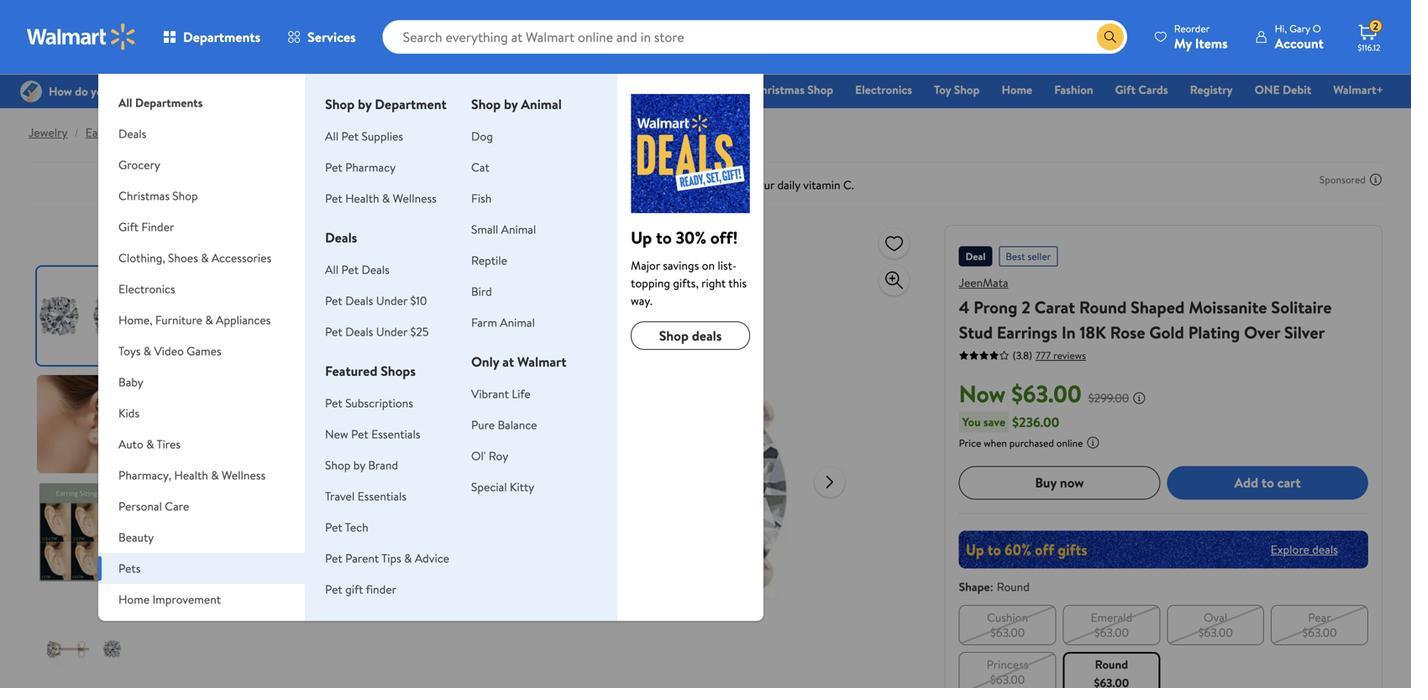 Task type: locate. For each thing, give the bounding box(es) containing it.
0 vertical spatial under
[[376, 293, 407, 309]]

departments button
[[150, 17, 274, 57]]

1 vertical spatial silver
[[1284, 321, 1325, 344]]

0 horizontal spatial /
[[74, 124, 79, 141]]

departments
[[183, 28, 260, 46], [135, 94, 203, 111]]

baby
[[118, 374, 143, 391]]

round right :
[[997, 579, 1030, 595]]

(3.8)
[[1013, 349, 1032, 363]]

all pet deals
[[325, 262, 390, 278]]

kids button
[[98, 398, 305, 429]]

0 vertical spatial gift finder
[[674, 81, 731, 98]]

kitty
[[510, 479, 534, 496]]

ad disclaimer and feedback image
[[1369, 173, 1383, 186]]

all up pet deals under $10
[[325, 262, 339, 278]]

finder down search search field
[[698, 81, 731, 98]]

0 horizontal spatial to
[[656, 226, 672, 249]]

1 vertical spatial essentials
[[371, 426, 420, 443]]

wellness for pet health & wellness
[[393, 190, 437, 207]]

4 prong 2 carat round shaped moissanite solitaire stud earrings in 18k rose gold plating over silver - image 2 of 5 image
[[37, 375, 135, 474]]

special
[[471, 479, 507, 496]]

cards
[[1139, 81, 1168, 98]]

1 vertical spatial to
[[1262, 474, 1274, 492]]

savings
[[663, 257, 699, 274]]

1 horizontal spatial silver
[[1284, 321, 1325, 344]]

1 vertical spatial home
[[118, 592, 150, 608]]

under left $25
[[376, 324, 407, 340]]

cushion
[[987, 610, 1028, 626]]

1 horizontal spatial gift
[[674, 81, 695, 98]]

pet left the pharmacy
[[325, 159, 342, 176]]

furniture
[[155, 312, 202, 328]]

christmas shop inside christmas shop link
[[753, 81, 833, 98]]

baby button
[[98, 367, 305, 398]]

pet deals under $25 link
[[325, 324, 429, 340]]

0 vertical spatial christmas
[[753, 81, 805, 98]]

gift for gift cards link in the right top of the page
[[1115, 81, 1136, 98]]

to left cart
[[1262, 474, 1274, 492]]

pet
[[341, 128, 359, 144], [325, 159, 342, 176], [325, 190, 342, 207], [341, 262, 359, 278], [325, 293, 342, 309], [325, 324, 342, 340], [325, 395, 342, 412], [351, 426, 369, 443], [325, 520, 342, 536], [325, 551, 342, 567], [325, 582, 342, 598]]

home
[[1002, 81, 1032, 98], [118, 592, 150, 608]]

games
[[187, 343, 221, 360]]

pet left gift at the left bottom
[[325, 582, 342, 598]]

gift inside "dropdown button"
[[118, 219, 139, 235]]

$25
[[410, 324, 429, 340]]

1 horizontal spatial christmas shop
[[753, 81, 833, 98]]

pet left parent
[[325, 551, 342, 567]]

you
[[962, 414, 981, 430]]

home inside home improvement dropdown button
[[118, 592, 150, 608]]

silver inside jeenmata 4 prong 2 carat round shaped moissanite solitaire stud earrings in 18k rose gold plating over silver
[[1284, 321, 1325, 344]]

jeenmata link
[[959, 275, 1009, 291]]

& right the furniture
[[205, 312, 213, 328]]

pet down "pet pharmacy" link
[[325, 190, 342, 207]]

/ right jewelry
[[74, 124, 79, 141]]

improvement
[[152, 592, 221, 608]]

video
[[154, 343, 184, 360]]

pure balance
[[471, 417, 537, 433]]

4 prong 2 carat round shaped moissanite solitaire stud earrings in 18k rose gold plating over silver - image 1 of 5 image
[[37, 267, 135, 365]]

special kitty
[[471, 479, 534, 496]]

0 horizontal spatial home
[[118, 592, 150, 608]]

1 horizontal spatial electronics
[[855, 81, 912, 98]]

1 vertical spatial health
[[174, 467, 208, 484]]

travel essentials
[[325, 488, 407, 505]]

christmas up clothing, on the top left of page
[[118, 188, 170, 204]]

only at walmart
[[471, 353, 567, 371]]

1 vertical spatial wellness
[[222, 467, 266, 484]]

silver down all departments
[[145, 124, 173, 141]]

0 vertical spatial silver
[[145, 124, 173, 141]]

& left tires
[[146, 436, 154, 453]]

1 vertical spatial christmas
[[118, 188, 170, 204]]

1 vertical spatial all
[[325, 128, 339, 144]]

silver down solitaire
[[1284, 321, 1325, 344]]

2 horizontal spatial earrings
[[997, 321, 1058, 344]]

deals
[[498, 81, 526, 98], [118, 126, 146, 142], [325, 228, 357, 247], [362, 262, 390, 278], [345, 293, 373, 309], [345, 324, 373, 340]]

electronics left toy
[[855, 81, 912, 98]]

0 horizontal spatial christmas shop
[[118, 188, 198, 204]]

pet pharmacy link
[[325, 159, 396, 176]]

princess
[[987, 657, 1029, 673]]

grocery & essentials
[[548, 81, 653, 98]]

christmas inside dropdown button
[[118, 188, 170, 204]]

pet left tech
[[325, 520, 342, 536]]

shop left electronics link
[[808, 81, 833, 98]]

shaped
[[1131, 296, 1185, 319]]

deals link
[[491, 81, 534, 99]]

0 horizontal spatial wellness
[[222, 467, 266, 484]]

new pet essentials
[[325, 426, 420, 443]]

auto & tires button
[[98, 429, 305, 460]]

pet up pet deals under $10
[[341, 262, 359, 278]]

1 vertical spatial under
[[376, 324, 407, 340]]

pet for pet subscriptions
[[325, 395, 342, 412]]

grocery right the deals link
[[548, 81, 589, 98]]

& right shoes
[[201, 250, 209, 266]]

deals inside dropdown button
[[118, 126, 146, 142]]

1 horizontal spatial 2
[[1373, 19, 1379, 33]]

by for brand
[[353, 457, 365, 474]]

garden
[[158, 623, 196, 639]]

1 under from the top
[[376, 293, 407, 309]]

0 horizontal spatial electronics
[[118, 281, 175, 297]]

1 horizontal spatial home
[[1002, 81, 1032, 98]]

essentials left gift finder 'link'
[[603, 81, 653, 98]]

health inside dropdown button
[[174, 467, 208, 484]]

major
[[631, 257, 660, 274]]

0 vertical spatial christmas shop
[[753, 81, 833, 98]]

earrings up "(3.8)"
[[997, 321, 1058, 344]]

0 vertical spatial wellness
[[393, 190, 437, 207]]

$63.00 inside princess $63.00
[[990, 672, 1025, 688]]

1 / from the left
[[74, 124, 79, 141]]

auto & tires
[[118, 436, 181, 453]]

silver earrings link
[[145, 124, 217, 141]]

search icon image
[[1104, 30, 1117, 44]]

$63.00 inside emerald $63.00
[[1094, 625, 1129, 641]]

1 vertical spatial finder
[[141, 219, 174, 235]]

home,
[[118, 312, 152, 328]]

jewelry / earrings / silver earrings
[[29, 124, 217, 141]]

gift inside 'link'
[[674, 81, 695, 98]]

home for home improvement
[[118, 592, 150, 608]]

/ right 'earrings' link
[[134, 124, 138, 141]]

home left the fashion link
[[1002, 81, 1032, 98]]

0 horizontal spatial finder
[[141, 219, 174, 235]]

essentials down the "brand"
[[357, 488, 407, 505]]

$63.00 for pear $63.00
[[1302, 625, 1337, 641]]

right
[[701, 275, 726, 291]]

shop left deals
[[659, 327, 689, 345]]

pet health & wellness
[[325, 190, 437, 207]]

0 vertical spatial round
[[1079, 296, 1127, 319]]

toys & video games button
[[98, 336, 305, 367]]

cart
[[1277, 474, 1301, 492]]

round down emerald $63.00
[[1095, 657, 1128, 673]]

all up "pet pharmacy" link
[[325, 128, 339, 144]]

finder inside the gift finder "dropdown button"
[[141, 219, 174, 235]]

0 vertical spatial to
[[656, 226, 672, 249]]

health for pharmacy,
[[174, 467, 208, 484]]

home up patio
[[118, 592, 150, 608]]

2 horizontal spatial gift
[[1115, 81, 1136, 98]]

small
[[471, 221, 498, 238]]

o
[[1313, 21, 1321, 36]]

& down auto & tires "dropdown button"
[[211, 467, 219, 484]]

round up 18k
[[1079, 296, 1127, 319]]

gift for the gift finder "dropdown button"
[[118, 219, 139, 235]]

0 horizontal spatial silver
[[145, 124, 173, 141]]

pet subscriptions
[[325, 395, 413, 412]]

moissanite
[[1189, 296, 1267, 319]]

$63.00 for now $63.00
[[1011, 378, 1082, 410]]

0 vertical spatial essentials
[[603, 81, 653, 98]]

1 horizontal spatial wellness
[[393, 190, 437, 207]]

2 vertical spatial all
[[325, 262, 339, 278]]

all pet deals link
[[325, 262, 390, 278]]

emerald $63.00
[[1091, 610, 1133, 641]]

deals
[[692, 327, 722, 345]]

1 vertical spatial electronics
[[118, 281, 175, 297]]

under left $10
[[376, 293, 407, 309]]

topping
[[631, 275, 670, 291]]

1 vertical spatial 2
[[1022, 296, 1031, 319]]

gift finder down search search field
[[674, 81, 731, 98]]

1 vertical spatial animal
[[501, 221, 536, 238]]

health down auto & tires "dropdown button"
[[174, 467, 208, 484]]

earrings right "jewelry" link
[[85, 124, 127, 141]]

ol'
[[471, 448, 486, 465]]

2 up $116.12
[[1373, 19, 1379, 33]]

pet for pet deals under $10
[[325, 293, 342, 309]]

pet tech
[[325, 520, 368, 536]]

finder inside gift finder 'link'
[[698, 81, 731, 98]]

&
[[592, 81, 600, 98], [382, 190, 390, 207], [201, 250, 209, 266], [205, 312, 213, 328], [143, 343, 151, 360], [146, 436, 154, 453], [211, 467, 219, 484], [404, 551, 412, 567], [147, 623, 155, 639]]

christmas down search search field
[[753, 81, 805, 98]]

wellness inside dropdown button
[[222, 467, 266, 484]]

zoom image modal image
[[884, 270, 904, 291]]

gift finder up clothing, on the top left of page
[[118, 219, 174, 235]]

vibrant life
[[471, 386, 531, 402]]

toys
[[118, 343, 141, 360]]

pharmacy, health & wellness button
[[98, 460, 305, 491]]

1 vertical spatial christmas shop
[[118, 188, 198, 204]]

4 prong 2 carat round shaped moissanite solitaire stud earrings in 18k rose gold plating over silver - image 4 of 5 image
[[37, 592, 135, 689]]

pet for pet health & wellness
[[325, 190, 342, 207]]

under for $25
[[376, 324, 407, 340]]

electronics inside dropdown button
[[118, 281, 175, 297]]

christmas shop for christmas shop dropdown button
[[118, 188, 198, 204]]

0 horizontal spatial grocery
[[118, 157, 160, 173]]

one debit link
[[1247, 81, 1319, 99]]

shop down grocery dropdown button
[[172, 188, 198, 204]]

pet down all pet deals link
[[325, 293, 342, 309]]

pet left supplies on the top left of the page
[[341, 128, 359, 144]]

wellness down the pharmacy
[[393, 190, 437, 207]]

one
[[1255, 81, 1280, 98]]

finder up clothing, on the top left of page
[[141, 219, 174, 235]]

1 vertical spatial grocery
[[118, 157, 160, 173]]

2 vertical spatial round
[[1095, 657, 1128, 673]]

0 horizontal spatial christmas
[[118, 188, 170, 204]]

grocery inside dropdown button
[[118, 157, 160, 173]]

silver
[[145, 124, 173, 141], [1284, 321, 1325, 344]]

0 vertical spatial finder
[[698, 81, 731, 98]]

balance
[[498, 417, 537, 433]]

2 vertical spatial animal
[[500, 315, 535, 331]]

essentials up the "brand"
[[371, 426, 420, 443]]

grocery & essentials link
[[541, 81, 660, 99]]

pet up the featured
[[325, 324, 342, 340]]

save
[[984, 414, 1006, 430]]

gift finder inside 'link'
[[674, 81, 731, 98]]

& inside dropdown button
[[201, 250, 209, 266]]

pets image
[[631, 94, 750, 213]]

1 horizontal spatial gift finder
[[674, 81, 731, 98]]

seller
[[1028, 249, 1051, 264]]

to inside button
[[1262, 474, 1274, 492]]

1 vertical spatial gift finder
[[118, 219, 174, 235]]

christmas for christmas shop dropdown button
[[118, 188, 170, 204]]

2 under from the top
[[376, 324, 407, 340]]

0 horizontal spatial gift finder
[[118, 219, 174, 235]]

$63.00 for princess $63.00
[[990, 672, 1025, 688]]

cat link
[[471, 159, 490, 176]]

electronics for electronics link
[[855, 81, 912, 98]]

pear $63.00
[[1302, 610, 1337, 641]]

by
[[358, 95, 372, 113], [504, 95, 518, 113], [353, 457, 365, 474]]

finder for the gift finder "dropdown button"
[[141, 219, 174, 235]]

travel essentials link
[[325, 488, 407, 505]]

under for $10
[[376, 293, 407, 309]]

0 horizontal spatial health
[[174, 467, 208, 484]]

christmas shop for christmas shop link
[[753, 81, 833, 98]]

1 horizontal spatial grocery
[[548, 81, 589, 98]]

4 prong 2 carat round shaped moissanite solitaire stud earrings in 18k rose gold plating over silver - image 3 of 5 image
[[37, 484, 135, 582]]

wellness down auto & tires "dropdown button"
[[222, 467, 266, 484]]

gift finder for gift finder 'link'
[[674, 81, 731, 98]]

1 horizontal spatial christmas
[[753, 81, 805, 98]]

0 vertical spatial grocery
[[548, 81, 589, 98]]

by for department
[[358, 95, 372, 113]]

by for animal
[[504, 95, 518, 113]]

now $63.00
[[959, 378, 1082, 410]]

1 vertical spatial departments
[[135, 94, 203, 111]]

pet up the new
[[325, 395, 342, 412]]

0 vertical spatial home
[[1002, 81, 1032, 98]]

all up jewelry / earrings / silver earrings
[[118, 94, 132, 111]]

0 vertical spatial electronics
[[855, 81, 912, 98]]

to inside up to 30% off! major savings on list- topping gifts, right this way.
[[656, 226, 672, 249]]

0 vertical spatial departments
[[183, 28, 260, 46]]

all for deals
[[325, 262, 339, 278]]

0 horizontal spatial 2
[[1022, 296, 1031, 319]]

electronics down clothing, on the top left of page
[[118, 281, 175, 297]]

grocery down jewelry / earrings / silver earrings
[[118, 157, 160, 173]]

health down pet pharmacy
[[345, 190, 379, 207]]

earrings inside jeenmata 4 prong 2 carat round shaped moissanite solitaire stud earrings in 18k rose gold plating over silver
[[997, 321, 1058, 344]]

2 left carat
[[1022, 296, 1031, 319]]

0 vertical spatial health
[[345, 190, 379, 207]]

1 horizontal spatial finder
[[698, 81, 731, 98]]

under
[[376, 293, 407, 309], [376, 324, 407, 340]]

gift finder inside "dropdown button"
[[118, 219, 174, 235]]

shape : round
[[959, 579, 1030, 595]]

departments up all departments link
[[183, 28, 260, 46]]

all for shop by department
[[325, 128, 339, 144]]

electronics for electronics dropdown button
[[118, 281, 175, 297]]

1 horizontal spatial health
[[345, 190, 379, 207]]

& inside "dropdown button"
[[146, 436, 154, 453]]

earrings
[[85, 124, 127, 141], [176, 124, 217, 141], [997, 321, 1058, 344]]

dog
[[471, 128, 493, 144]]

0 horizontal spatial gift
[[118, 219, 139, 235]]

$10
[[410, 293, 427, 309]]

tips
[[381, 551, 401, 567]]

shop up all pet supplies link
[[325, 95, 355, 113]]

shop inside dropdown button
[[172, 188, 198, 204]]

health for pet
[[345, 190, 379, 207]]

1 horizontal spatial to
[[1262, 474, 1274, 492]]

$63.00 for cushion $63.00
[[990, 625, 1025, 641]]

2 vertical spatial essentials
[[357, 488, 407, 505]]

home inside home link
[[1002, 81, 1032, 98]]

1 horizontal spatial /
[[134, 124, 138, 141]]

earrings link
[[85, 124, 127, 141]]

& down the pharmacy
[[382, 190, 390, 207]]

earrings up grocery dropdown button
[[176, 124, 217, 141]]

shop by department
[[325, 95, 447, 113]]

off!
[[710, 226, 738, 249]]

christmas shop down search search field
[[753, 81, 833, 98]]

vibrant
[[471, 386, 509, 402]]

departments up silver earrings link
[[135, 94, 203, 111]]

shop
[[808, 81, 833, 98], [954, 81, 980, 98], [325, 95, 355, 113], [471, 95, 501, 113], [172, 188, 198, 204], [659, 327, 689, 345], [325, 457, 351, 474]]

christmas shop down grocery dropdown button
[[118, 188, 198, 204]]

add to favorites list, 4 prong 2 carat round shaped moissanite solitaire stud earrings in 18k rose gold plating over silver image
[[884, 233, 904, 254]]

to for cart
[[1262, 474, 1274, 492]]

patio & garden
[[118, 623, 196, 639]]

to right up
[[656, 226, 672, 249]]

/
[[74, 124, 79, 141], [134, 124, 138, 141]]

$63.00 inside cushion $63.00
[[990, 625, 1025, 641]]

christmas shop inside christmas shop dropdown button
[[118, 188, 198, 204]]

18k
[[1080, 321, 1106, 344]]

Walmart Site-Wide search field
[[383, 20, 1127, 54]]



Task type: vqa. For each thing, say whether or not it's contained in the screenshot.
Santee, 92071
no



Task type: describe. For each thing, give the bounding box(es) containing it.
$116.12
[[1358, 42, 1381, 53]]

essentials for new pet essentials
[[371, 426, 420, 443]]

essentials for grocery & essentials
[[603, 81, 653, 98]]

shape list
[[956, 602, 1372, 689]]

walmart+ link
[[1326, 81, 1391, 99]]

grocery for grocery
[[118, 157, 160, 173]]

in
[[1062, 321, 1076, 344]]

now
[[959, 378, 1006, 410]]

gifts,
[[673, 275, 699, 291]]

add to cart
[[1234, 474, 1301, 492]]

departments inside popup button
[[183, 28, 260, 46]]

learn more about strikethrough prices image
[[1133, 392, 1146, 405]]

when
[[984, 436, 1007, 450]]

home, furniture & appliances button
[[98, 305, 305, 336]]

jewelry
[[29, 124, 68, 141]]

one debit
[[1255, 81, 1311, 98]]

jeenmata
[[959, 275, 1009, 291]]

christmas for christmas shop link
[[753, 81, 805, 98]]

up
[[631, 226, 652, 249]]

pure balance link
[[471, 417, 537, 433]]

next media item image
[[820, 472, 840, 493]]

christmas shop link
[[745, 81, 841, 99]]

bird link
[[471, 283, 492, 300]]

$63.00 for emerald $63.00
[[1094, 625, 1129, 641]]

deals button
[[98, 118, 305, 150]]

pet deals under $10 link
[[325, 293, 427, 309]]

legal information image
[[1086, 436, 1100, 450]]

animal for small animal
[[501, 221, 536, 238]]

shoes
[[168, 250, 198, 266]]

$63.00 for oval $63.00
[[1198, 625, 1233, 641]]

price when purchased online
[[959, 436, 1083, 450]]

gift for gift finder 'link'
[[674, 81, 695, 98]]

way.
[[631, 293, 652, 309]]

up to sixty percent off deals. shop now. image
[[959, 531, 1368, 569]]

christmas shop button
[[98, 181, 305, 212]]

roy
[[489, 448, 508, 465]]

toy
[[934, 81, 951, 98]]

over
[[1244, 321, 1280, 344]]

:
[[990, 579, 993, 595]]

& right patio
[[147, 623, 155, 639]]

personal care
[[118, 499, 189, 515]]

electronics link
[[848, 81, 920, 99]]

2 inside jeenmata 4 prong 2 carat round shaped moissanite solitaire stud earrings in 18k rose gold plating over silver
[[1022, 296, 1031, 319]]

fashion
[[1054, 81, 1093, 98]]

reptile
[[471, 252, 507, 269]]

to for 30%
[[656, 226, 672, 249]]

Search search field
[[383, 20, 1127, 54]]

gary
[[1290, 21, 1310, 36]]

registry link
[[1182, 81, 1240, 99]]

featured shops
[[325, 362, 416, 381]]

wellness for pharmacy, health & wellness
[[222, 467, 266, 484]]

pet for pet deals under $25
[[325, 324, 342, 340]]

reorder my items
[[1174, 21, 1228, 52]]

personal care button
[[98, 491, 305, 522]]

pet gift finder
[[325, 582, 396, 598]]

clothing,
[[118, 250, 165, 266]]

& right shop by animal
[[592, 81, 600, 98]]

clothing, shoes & accessories
[[118, 250, 271, 266]]

farm animal
[[471, 315, 535, 331]]

pet for pet pharmacy
[[325, 159, 342, 176]]

pet deals under $25
[[325, 324, 429, 340]]

home for home
[[1002, 81, 1032, 98]]

at
[[502, 353, 514, 371]]

items
[[1195, 34, 1228, 52]]

shop right toy
[[954, 81, 980, 98]]

reorder
[[1174, 21, 1210, 36]]

gift finder for the gift finder "dropdown button"
[[118, 219, 174, 235]]

special kitty link
[[471, 479, 534, 496]]

best seller
[[1006, 249, 1051, 264]]

cat
[[471, 159, 490, 176]]

shops
[[381, 362, 416, 381]]

now
[[1060, 474, 1084, 492]]

pet for pet tech
[[325, 520, 342, 536]]

animal for farm animal
[[500, 315, 535, 331]]

pet right the new
[[351, 426, 369, 443]]

life
[[512, 386, 531, 402]]

shop up dog link
[[471, 95, 501, 113]]

small animal
[[471, 221, 536, 238]]

shop by brand link
[[325, 457, 398, 474]]

princess $63.00
[[987, 657, 1029, 688]]

shop inside "link"
[[659, 327, 689, 345]]

& right toys
[[143, 343, 151, 360]]

0 vertical spatial all
[[118, 94, 132, 111]]

reptile link
[[471, 252, 507, 269]]

fish link
[[471, 190, 492, 207]]

grocery button
[[98, 150, 305, 181]]

1 horizontal spatial earrings
[[176, 124, 217, 141]]

2 / from the left
[[134, 124, 138, 141]]

list-
[[718, 257, 737, 274]]

finder for gift finder 'link'
[[698, 81, 731, 98]]

featured
[[325, 362, 377, 381]]

1 vertical spatial round
[[997, 579, 1030, 595]]

0 vertical spatial 2
[[1373, 19, 1379, 33]]

0 vertical spatial animal
[[521, 95, 562, 113]]

services button
[[274, 17, 369, 57]]

pet deals under $10
[[325, 293, 427, 309]]

round inside 'button'
[[1095, 657, 1128, 673]]

you save $236.00
[[962, 413, 1059, 432]]

buy
[[1035, 474, 1057, 492]]

buy now
[[1035, 474, 1084, 492]]

pharmacy, health & wellness
[[118, 467, 266, 484]]

toys & video games
[[118, 343, 221, 360]]

shop down the new
[[325, 457, 351, 474]]

pet for pet gift finder
[[325, 582, 342, 598]]

home link
[[994, 81, 1040, 99]]

this
[[729, 275, 747, 291]]

gold
[[1149, 321, 1184, 344]]

oval $63.00
[[1198, 610, 1233, 641]]

0 horizontal spatial earrings
[[85, 124, 127, 141]]

grocery for grocery & essentials
[[548, 81, 589, 98]]

walmart image
[[27, 24, 136, 50]]

pet for pet parent tips & advice
[[325, 551, 342, 567]]

jewelry link
[[29, 124, 68, 141]]

4
[[959, 296, 970, 319]]

accessories
[[212, 250, 271, 266]]

& right tips at the left bottom of page
[[404, 551, 412, 567]]

round inside jeenmata 4 prong 2 carat round shaped moissanite solitaire stud earrings in 18k rose gold plating over silver
[[1079, 296, 1127, 319]]

pet tech link
[[325, 520, 368, 536]]

prong
[[974, 296, 1018, 319]]

shop by animal
[[471, 95, 562, 113]]

department
[[375, 95, 447, 113]]

small animal link
[[471, 221, 536, 238]]

electronics button
[[98, 274, 305, 305]]

jeenmata 4 prong 2 carat round shaped moissanite solitaire stud earrings in 18k rose gold plating over silver
[[959, 275, 1332, 344]]



